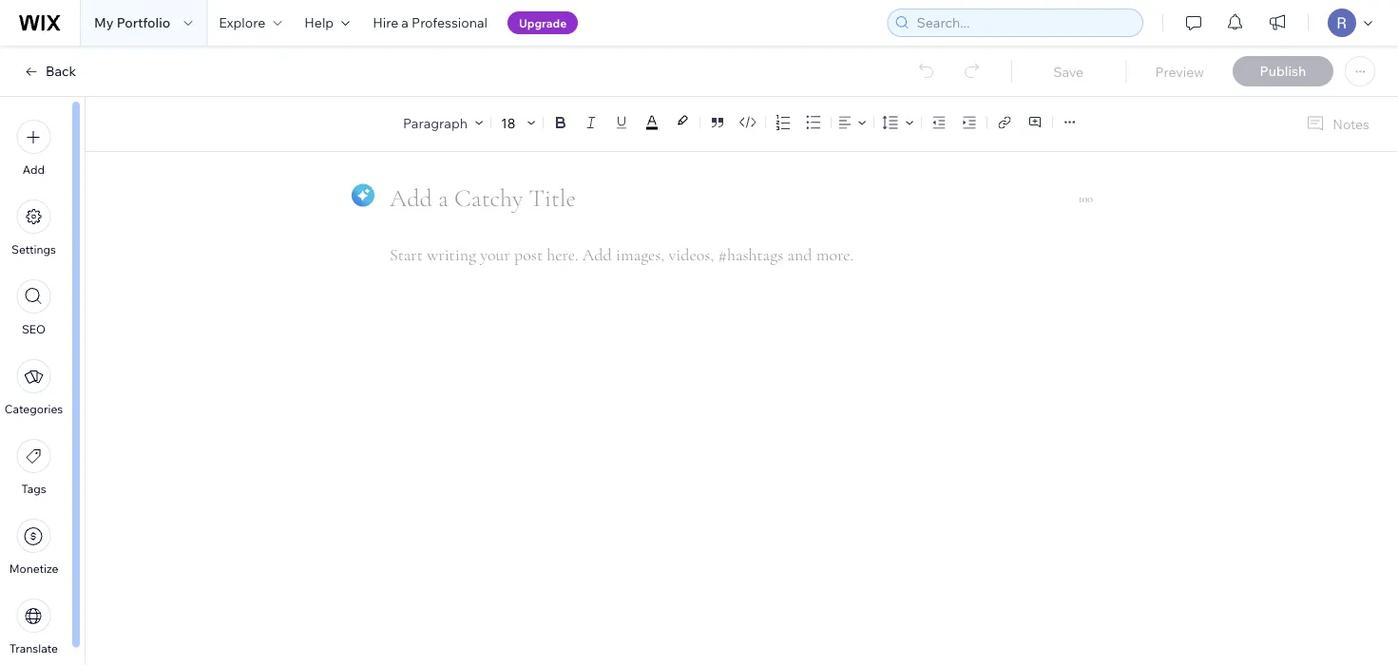 Task type: describe. For each thing, give the bounding box(es) containing it.
portfolio
[[117, 14, 171, 31]]

settings
[[11, 242, 56, 257]]

back
[[46, 63, 76, 79]]

100
[[1079, 192, 1093, 206]]

paragraph
[[403, 114, 468, 131]]

explore
[[219, 14, 266, 31]]

translate button
[[10, 599, 58, 656]]

back button
[[23, 63, 76, 80]]

Font Size field
[[499, 113, 520, 132]]

translate
[[10, 642, 58, 656]]

menu containing add
[[0, 108, 68, 666]]

help
[[305, 14, 334, 31]]

categories
[[5, 402, 63, 416]]

hire
[[373, 14, 399, 31]]

Add a Catchy Title text field
[[390, 184, 1079, 214]]

my
[[94, 14, 114, 31]]

add
[[23, 163, 45, 177]]

my portfolio
[[94, 14, 171, 31]]

Search... field
[[911, 10, 1137, 36]]

notes
[[1333, 116, 1370, 132]]

hire a professional link
[[361, 0, 499, 46]]

notes button
[[1299, 111, 1376, 137]]

categories button
[[5, 359, 63, 416]]



Task type: locate. For each thing, give the bounding box(es) containing it.
upgrade
[[519, 16, 567, 30]]

monetize
[[9, 562, 58, 576]]

professional
[[412, 14, 488, 31]]

settings button
[[11, 200, 56, 257]]

tags
[[21, 482, 46, 496]]

seo
[[22, 322, 46, 337]]

paragraph button
[[399, 109, 487, 136]]

help button
[[293, 0, 361, 46]]

tags button
[[17, 439, 51, 496]]

upgrade button
[[508, 11, 578, 34]]

hire a professional
[[373, 14, 488, 31]]

monetize button
[[9, 519, 58, 576]]

seo button
[[17, 280, 51, 337]]

a
[[402, 14, 409, 31]]

add button
[[17, 120, 51, 177]]

menu
[[0, 108, 68, 666]]



Task type: vqa. For each thing, say whether or not it's contained in the screenshot.
menu containing Add
yes



